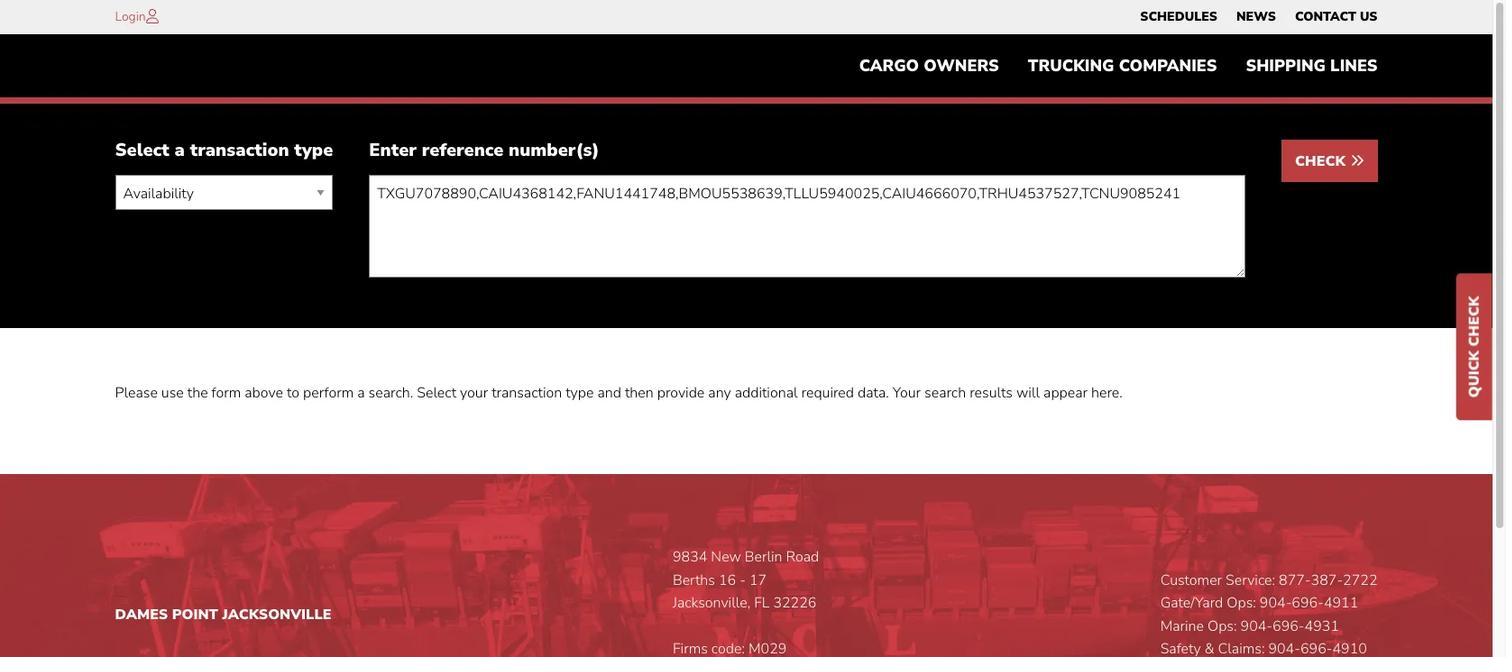 Task type: locate. For each thing, give the bounding box(es) containing it.
angle double right image
[[1350, 154, 1365, 168]]

point
[[172, 605, 218, 625]]

1 horizontal spatial a
[[357, 384, 365, 404]]

to
[[287, 384, 300, 404]]

your
[[893, 384, 921, 404]]

contact
[[1296, 8, 1357, 25]]

jacksonville,
[[673, 594, 751, 614]]

road
[[786, 548, 820, 567]]

check
[[1296, 152, 1350, 172], [1465, 296, 1485, 346]]

then
[[625, 384, 654, 404]]

menu bar down schedules link
[[845, 48, 1393, 84]]

will
[[1017, 384, 1040, 404]]

1 vertical spatial check
[[1465, 296, 1485, 346]]

enter
[[369, 138, 417, 163]]

menu bar up shipping
[[1131, 5, 1388, 30]]

904-
[[1260, 594, 1292, 614], [1241, 617, 1273, 637]]

Enter reference number(s) text field
[[369, 175, 1246, 278]]

904- down the 877- at the bottom right of the page
[[1260, 594, 1292, 614]]

enter reference number(s)
[[369, 138, 600, 163]]

0 vertical spatial ops:
[[1227, 594, 1257, 614]]

ops: down service:
[[1227, 594, 1257, 614]]

reference
[[422, 138, 504, 163]]

ops: down 'gate/yard'
[[1208, 617, 1237, 637]]

your
[[460, 384, 488, 404]]

0 horizontal spatial check
[[1296, 152, 1350, 172]]

required
[[802, 384, 854, 404]]

footer containing 9834 new berlin road
[[0, 475, 1493, 658]]

user image
[[146, 9, 158, 23]]

please
[[115, 384, 158, 404]]

0 horizontal spatial transaction
[[190, 138, 289, 163]]

0 horizontal spatial select
[[115, 138, 170, 163]]

0 horizontal spatial a
[[175, 138, 185, 163]]

2722
[[1344, 571, 1378, 591]]

32226
[[774, 594, 817, 614]]

footer
[[0, 475, 1493, 658]]

shipping lines
[[1246, 55, 1378, 77]]

877-
[[1279, 571, 1311, 591]]

transaction
[[190, 138, 289, 163], [492, 384, 562, 404]]

new
[[711, 548, 742, 567]]

customer
[[1161, 571, 1223, 591]]

1 vertical spatial select
[[417, 384, 457, 404]]

0 vertical spatial check
[[1296, 152, 1350, 172]]

ops:
[[1227, 594, 1257, 614], [1208, 617, 1237, 637]]

a
[[175, 138, 185, 163], [357, 384, 365, 404]]

904- down service:
[[1241, 617, 1273, 637]]

9834 new berlin road berths 16 - 17 jacksonville, fl 32226
[[673, 548, 820, 614]]

17
[[750, 571, 767, 591]]

companies
[[1119, 55, 1218, 77]]

1 horizontal spatial select
[[417, 384, 457, 404]]

quick check link
[[1457, 274, 1493, 420]]

1 vertical spatial 696-
[[1273, 617, 1305, 637]]

menu bar
[[1131, 5, 1388, 30], [845, 48, 1393, 84]]

type left and
[[566, 384, 594, 404]]

news link
[[1237, 5, 1277, 30]]

1 horizontal spatial transaction
[[492, 384, 562, 404]]

0 vertical spatial type
[[294, 138, 333, 163]]

contact us
[[1296, 8, 1378, 25]]

the
[[187, 384, 208, 404]]

0 vertical spatial select
[[115, 138, 170, 163]]

1 vertical spatial menu bar
[[845, 48, 1393, 84]]

696-
[[1292, 594, 1324, 614], [1273, 617, 1305, 637]]

login link
[[115, 8, 146, 25]]

0 vertical spatial 904-
[[1260, 594, 1292, 614]]

menu bar containing cargo owners
[[845, 48, 1393, 84]]

owners
[[924, 55, 1000, 77]]

trucking companies link
[[1014, 48, 1232, 84]]

1 horizontal spatial check
[[1465, 296, 1485, 346]]

9834
[[673, 548, 708, 567]]

check inside button
[[1296, 152, 1350, 172]]

select
[[115, 138, 170, 163], [417, 384, 457, 404]]

contact us link
[[1296, 5, 1378, 30]]

4931
[[1305, 617, 1340, 637]]

cargo
[[860, 55, 920, 77]]

appear
[[1044, 384, 1088, 404]]

0 vertical spatial menu bar
[[1131, 5, 1388, 30]]

berlin
[[745, 548, 783, 567]]

quick check
[[1465, 296, 1485, 398]]

1 horizontal spatial type
[[566, 384, 594, 404]]

1 vertical spatial ops:
[[1208, 617, 1237, 637]]

0 vertical spatial transaction
[[190, 138, 289, 163]]

1 vertical spatial a
[[357, 384, 365, 404]]

data.
[[858, 384, 889, 404]]

check button
[[1282, 140, 1378, 183]]

type left enter
[[294, 138, 333, 163]]

service:
[[1226, 571, 1276, 591]]

trucking companies
[[1028, 55, 1218, 77]]

type
[[294, 138, 333, 163], [566, 384, 594, 404]]

0 horizontal spatial type
[[294, 138, 333, 163]]



Task type: vqa. For each thing, say whether or not it's contained in the screenshot.
Trucking Companies
yes



Task type: describe. For each thing, give the bounding box(es) containing it.
customer service: 877-387-2722 gate/yard ops: 904-696-4911 marine ops: 904-696-4931
[[1161, 571, 1378, 637]]

dames
[[115, 605, 168, 625]]

search.
[[369, 384, 413, 404]]

results
[[970, 384, 1013, 404]]

please use the form above to perform a search. select your transaction type and then provide any additional required data. your search results will appear here.
[[115, 384, 1123, 404]]

1 vertical spatial transaction
[[492, 384, 562, 404]]

16
[[719, 571, 736, 591]]

and
[[598, 384, 622, 404]]

number(s)
[[509, 138, 600, 163]]

quick
[[1465, 351, 1485, 398]]

jacksonville
[[222, 605, 332, 625]]

provide
[[657, 384, 705, 404]]

gate/yard
[[1161, 594, 1224, 614]]

0 vertical spatial a
[[175, 138, 185, 163]]

perform
[[303, 384, 354, 404]]

news
[[1237, 8, 1277, 25]]

menu bar containing schedules
[[1131, 5, 1388, 30]]

cargo owners link
[[845, 48, 1014, 84]]

lines
[[1331, 55, 1378, 77]]

schedules
[[1141, 8, 1218, 25]]

select a transaction type
[[115, 138, 333, 163]]

1 vertical spatial 904-
[[1241, 617, 1273, 637]]

-
[[740, 571, 746, 591]]

here.
[[1092, 384, 1123, 404]]

387-
[[1311, 571, 1344, 591]]

4911
[[1324, 594, 1359, 614]]

shipping lines link
[[1232, 48, 1393, 84]]

fl
[[754, 594, 770, 614]]

login
[[115, 8, 146, 25]]

any
[[709, 384, 731, 404]]

use
[[161, 384, 184, 404]]

search
[[925, 384, 966, 404]]

1 vertical spatial type
[[566, 384, 594, 404]]

0 vertical spatial 696-
[[1292, 594, 1324, 614]]

dames point jacksonville
[[115, 605, 332, 625]]

above
[[245, 384, 283, 404]]

cargo owners
[[860, 55, 1000, 77]]

trucking
[[1028, 55, 1115, 77]]

berths
[[673, 571, 715, 591]]

schedules link
[[1141, 5, 1218, 30]]

us
[[1360, 8, 1378, 25]]

additional
[[735, 384, 798, 404]]

form
[[212, 384, 241, 404]]

shipping
[[1246, 55, 1326, 77]]

marine
[[1161, 617, 1204, 637]]



